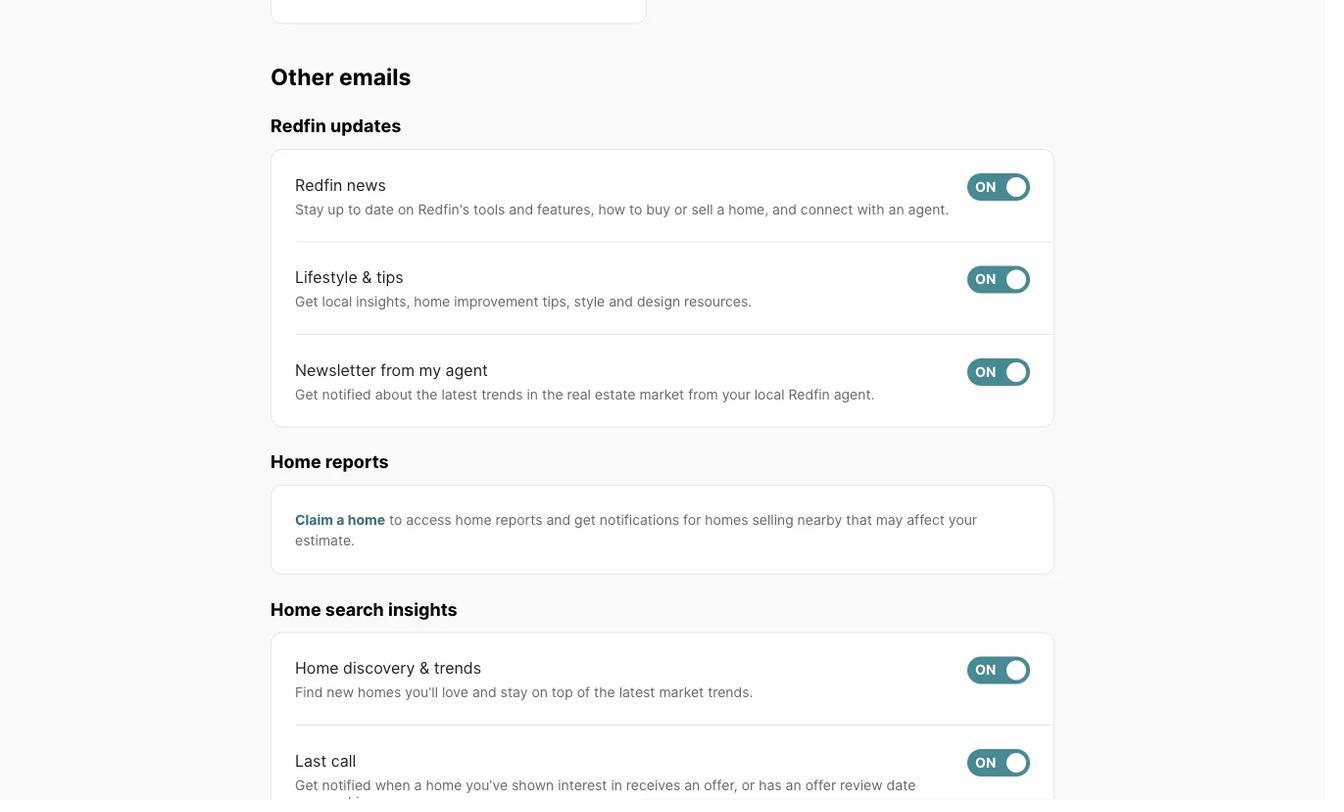 Task type: describe. For each thing, give the bounding box(es) containing it.
sell
[[692, 201, 713, 217]]

0 horizontal spatial a
[[337, 511, 345, 528]]

home inside last call get notified when a home you've shown interest in receives an offer, or has an offer review date approaching.
[[426, 777, 462, 794]]

last call get notified when a home you've shown interest in receives an offer, or has an offer review date approaching.
[[295, 752, 916, 801]]

estimate.
[[295, 532, 355, 549]]

home inside lifestyle & tips get local insights, home improvement tips, style and design resources.
[[414, 293, 450, 310]]

up
[[328, 201, 344, 217]]

market inside newsletter from my agent get notified about the latest trends in the real estate market from your local redfin agent.
[[640, 386, 684, 403]]

for
[[683, 511, 701, 528]]

date inside last call get notified when a home you've shown interest in receives an offer, or has an offer review date approaching.
[[887, 777, 916, 794]]

and inside home discovery & trends find new homes you'll love and stay on top of the latest market trends.
[[472, 685, 497, 701]]

on for lifestyle & tips
[[975, 271, 996, 288]]

2 horizontal spatial to
[[629, 201, 643, 217]]

date inside redfin news stay up to date on redfin's tools and features, how to buy or sell a home, and connect with an agent.
[[365, 201, 394, 217]]

has
[[759, 777, 782, 794]]

reports inside to access home reports and get notifications for homes selling nearby that may affect your estimate.
[[496, 511, 543, 528]]

redfin for redfin news stay up to date on redfin's tools and features, how to buy or sell a home, and connect with an agent.
[[295, 175, 342, 194]]

insights
[[388, 599, 458, 620]]

that
[[846, 511, 872, 528]]

buy
[[646, 201, 671, 217]]

tools
[[474, 201, 505, 217]]

interest
[[558, 777, 607, 794]]

homes inside home discovery & trends find new homes you'll love and stay on top of the latest market trends.
[[358, 685, 401, 701]]

& inside home discovery & trends find new homes you'll love and stay on top of the latest market trends.
[[419, 659, 430, 678]]

search
[[325, 599, 384, 620]]

shown
[[512, 777, 554, 794]]

redfin updates
[[271, 115, 401, 137]]

agent. inside redfin news stay up to date on redfin's tools and features, how to buy or sell a home, and connect with an agent.
[[908, 201, 949, 217]]

1 horizontal spatial from
[[688, 386, 718, 403]]

discovery
[[343, 659, 415, 678]]

home up estimate. at the left bottom
[[348, 511, 385, 528]]

review
[[840, 777, 883, 794]]

newsletter
[[295, 361, 376, 380]]

latest inside home discovery & trends find new homes you'll love and stay on top of the latest market trends.
[[619, 685, 655, 701]]

or for redfin news
[[674, 201, 688, 217]]

style
[[574, 293, 605, 310]]

find
[[295, 685, 323, 701]]

stay
[[295, 201, 324, 217]]

home inside to access home reports and get notifications for homes selling nearby that may affect your estimate.
[[455, 511, 492, 528]]

on for redfin news
[[975, 178, 996, 195]]

and right "home,"
[[773, 201, 797, 217]]

0 horizontal spatial the
[[416, 386, 438, 403]]

features,
[[537, 201, 595, 217]]

redfin's
[[418, 201, 470, 217]]

approaching.
[[295, 794, 380, 801]]

homes inside to access home reports and get notifications for homes selling nearby that may affect your estimate.
[[705, 511, 749, 528]]

offer
[[805, 777, 836, 794]]

last
[[295, 752, 327, 771]]

my
[[419, 361, 441, 380]]

home discovery & trends find new homes you'll love and stay on top of the latest market trends.
[[295, 659, 753, 701]]

to access home reports and get notifications for homes selling nearby that may affect your estimate.
[[295, 511, 977, 549]]

& inside lifestyle & tips get local insights, home improvement tips, style and design resources.
[[362, 268, 372, 287]]

selling
[[752, 511, 794, 528]]

and inside to access home reports and get notifications for homes selling nearby that may affect your estimate.
[[546, 511, 571, 528]]

design
[[637, 293, 680, 310]]

other emails
[[271, 63, 411, 91]]

1 horizontal spatial the
[[542, 386, 563, 403]]

home for home search insights
[[271, 599, 321, 620]]

trends inside home discovery & trends find new homes you'll love and stay on top of the latest market trends.
[[434, 659, 481, 678]]

trends inside newsletter from my agent get notified about the latest trends in the real estate market from your local redfin agent.
[[481, 386, 523, 403]]

in for agent
[[527, 386, 538, 403]]

agent. inside newsletter from my agent get notified about the latest trends in the real estate market from your local redfin agent.
[[834, 386, 875, 403]]



Task type: locate. For each thing, give the bounding box(es) containing it.
top
[[552, 685, 573, 701]]

1 notified from the top
[[322, 386, 371, 403]]

None checkbox
[[968, 359, 1030, 386], [968, 750, 1030, 777], [968, 359, 1030, 386], [968, 750, 1030, 777]]

1 horizontal spatial or
[[742, 777, 755, 794]]

1 horizontal spatial date
[[887, 777, 916, 794]]

the left real
[[542, 386, 563, 403]]

an right has
[[786, 777, 802, 794]]

2 horizontal spatial an
[[889, 201, 904, 217]]

how
[[598, 201, 626, 217]]

reports up "claim a home"
[[325, 451, 389, 473]]

1 vertical spatial your
[[949, 511, 977, 528]]

1 horizontal spatial local
[[755, 386, 785, 403]]

news
[[347, 175, 386, 194]]

2 on from the top
[[975, 271, 996, 288]]

your down resources.
[[722, 386, 751, 403]]

home up claim in the left bottom of the page
[[271, 451, 321, 473]]

claim a home
[[295, 511, 385, 528]]

0 vertical spatial redfin
[[271, 115, 326, 137]]

a inside last call get notified when a home you've shown interest in receives an offer, or has an offer review date approaching.
[[414, 777, 422, 794]]

& left tips
[[362, 268, 372, 287]]

home for home reports
[[271, 451, 321, 473]]

date
[[365, 201, 394, 217], [887, 777, 916, 794]]

0 horizontal spatial reports
[[325, 451, 389, 473]]

claim a home link
[[295, 511, 385, 528]]

0 horizontal spatial to
[[348, 201, 361, 217]]

1 horizontal spatial your
[[949, 511, 977, 528]]

to right up
[[348, 201, 361, 217]]

agent.
[[908, 201, 949, 217], [834, 386, 875, 403]]

0 horizontal spatial latest
[[442, 386, 478, 403]]

0 horizontal spatial homes
[[358, 685, 401, 701]]

2 horizontal spatial a
[[717, 201, 725, 217]]

home left you've
[[426, 777, 462, 794]]

from right "estate"
[[688, 386, 718, 403]]

on left redfin's
[[398, 201, 414, 217]]

0 vertical spatial get
[[295, 293, 318, 310]]

agent
[[446, 361, 488, 380]]

0 vertical spatial reports
[[325, 451, 389, 473]]

an right 'with'
[[889, 201, 904, 217]]

tips,
[[543, 293, 570, 310]]

you've
[[466, 777, 508, 794]]

in left real
[[527, 386, 538, 403]]

your inside newsletter from my agent get notified about the latest trends in the real estate market from your local redfin agent.
[[722, 386, 751, 403]]

0 horizontal spatial or
[[674, 201, 688, 217]]

redfin for redfin updates
[[271, 115, 326, 137]]

an inside redfin news stay up to date on redfin's tools and features, how to buy or sell a home, and connect with an agent.
[[889, 201, 904, 217]]

redfin inside newsletter from my agent get notified about the latest trends in the real estate market from your local redfin agent.
[[789, 386, 830, 403]]

the down my
[[416, 386, 438, 403]]

resources.
[[684, 293, 752, 310]]

your
[[722, 386, 751, 403], [949, 511, 977, 528]]

or left sell
[[674, 201, 688, 217]]

get down last
[[295, 777, 318, 794]]

0 vertical spatial market
[[640, 386, 684, 403]]

None checkbox
[[968, 173, 1030, 201], [968, 266, 1030, 293], [968, 657, 1030, 685], [968, 173, 1030, 201], [968, 266, 1030, 293], [968, 657, 1030, 685]]

or inside last call get notified when a home you've shown interest in receives an offer, or has an offer review date approaching.
[[742, 777, 755, 794]]

0 horizontal spatial from
[[381, 361, 415, 380]]

or inside redfin news stay up to date on redfin's tools and features, how to buy or sell a home, and connect with an agent.
[[674, 201, 688, 217]]

home
[[414, 293, 450, 310], [348, 511, 385, 528], [455, 511, 492, 528], [426, 777, 462, 794]]

on for newsletter from my agent
[[975, 364, 996, 380]]

1 horizontal spatial an
[[786, 777, 802, 794]]

1 vertical spatial &
[[419, 659, 430, 678]]

1 vertical spatial redfin
[[295, 175, 342, 194]]

home
[[271, 451, 321, 473], [271, 599, 321, 620], [295, 659, 339, 678]]

0 vertical spatial notified
[[322, 386, 371, 403]]

lifestyle & tips get local insights, home improvement tips, style and design resources.
[[295, 268, 752, 310]]

when
[[375, 777, 410, 794]]

market left trends.
[[659, 685, 704, 701]]

latest right of
[[619, 685, 655, 701]]

2 notified from the top
[[322, 777, 371, 794]]

on inside home discovery & trends find new homes you'll love and stay on top of the latest market trends.
[[532, 685, 548, 701]]

home reports
[[271, 451, 389, 473]]

date down the news
[[365, 201, 394, 217]]

notifications
[[600, 511, 680, 528]]

your inside to access home reports and get notifications for homes selling nearby that may affect your estimate.
[[949, 511, 977, 528]]

1 horizontal spatial on
[[532, 685, 548, 701]]

new
[[327, 685, 354, 701]]

redfin inside redfin news stay up to date on redfin's tools and features, how to buy or sell a home, and connect with an agent.
[[295, 175, 342, 194]]

receives
[[626, 777, 681, 794]]

a inside redfin news stay up to date on redfin's tools and features, how to buy or sell a home, and connect with an agent.
[[717, 201, 725, 217]]

0 horizontal spatial agent.
[[834, 386, 875, 403]]

or
[[674, 201, 688, 217], [742, 777, 755, 794]]

0 vertical spatial latest
[[442, 386, 478, 403]]

1 get from the top
[[295, 293, 318, 310]]

in right interest
[[611, 777, 622, 794]]

access
[[406, 511, 452, 528]]

home inside home discovery & trends find new homes you'll love and stay on top of the latest market trends.
[[295, 659, 339, 678]]

an
[[889, 201, 904, 217], [684, 777, 700, 794], [786, 777, 802, 794]]

an left offer,
[[684, 777, 700, 794]]

0 vertical spatial date
[[365, 201, 394, 217]]

1 vertical spatial on
[[532, 685, 548, 701]]

on for last call
[[975, 755, 996, 772]]

trends
[[481, 386, 523, 403], [434, 659, 481, 678]]

in inside last call get notified when a home you've shown interest in receives an offer, or has an offer review date approaching.
[[611, 777, 622, 794]]

local
[[322, 293, 352, 310], [755, 386, 785, 403]]

2 vertical spatial get
[[295, 777, 318, 794]]

get down newsletter
[[295, 386, 318, 403]]

get down lifestyle
[[295, 293, 318, 310]]

0 vertical spatial &
[[362, 268, 372, 287]]

0 vertical spatial home
[[271, 451, 321, 473]]

get
[[575, 511, 596, 528]]

a up estimate. at the left bottom
[[337, 511, 345, 528]]

1 horizontal spatial a
[[414, 777, 422, 794]]

to
[[348, 201, 361, 217], [629, 201, 643, 217], [389, 511, 402, 528]]

home left search at the left bottom of page
[[271, 599, 321, 620]]

and right "style"
[[609, 293, 633, 310]]

0 horizontal spatial date
[[365, 201, 394, 217]]

newsletter from my agent get notified about the latest trends in the real estate market from your local redfin agent.
[[295, 361, 875, 403]]

other
[[271, 63, 334, 91]]

2 vertical spatial redfin
[[789, 386, 830, 403]]

notified up approaching.
[[322, 777, 371, 794]]

get inside lifestyle & tips get local insights, home improvement tips, style and design resources.
[[295, 293, 318, 310]]

in
[[527, 386, 538, 403], [611, 777, 622, 794]]

stay
[[501, 685, 528, 701]]

3 on from the top
[[975, 364, 996, 380]]

on inside redfin news stay up to date on redfin's tools and features, how to buy or sell a home, and connect with an agent.
[[398, 201, 414, 217]]

2 horizontal spatial the
[[594, 685, 615, 701]]

get inside last call get notified when a home you've shown interest in receives an offer, or has an offer review date approaching.
[[295, 777, 318, 794]]

and left get
[[546, 511, 571, 528]]

with
[[857, 201, 885, 217]]

improvement
[[454, 293, 539, 310]]

redfin
[[271, 115, 326, 137], [295, 175, 342, 194], [789, 386, 830, 403]]

1 vertical spatial latest
[[619, 685, 655, 701]]

on
[[398, 201, 414, 217], [532, 685, 548, 701]]

market inside home discovery & trends find new homes you'll love and stay on top of the latest market trends.
[[659, 685, 704, 701]]

on
[[975, 178, 996, 195], [975, 271, 996, 288], [975, 364, 996, 380], [975, 662, 996, 679], [975, 755, 996, 772]]

in for notified
[[611, 777, 622, 794]]

home right access
[[455, 511, 492, 528]]

1 vertical spatial in
[[611, 777, 622, 794]]

2 vertical spatial home
[[295, 659, 339, 678]]

a right when
[[414, 777, 422, 794]]

date right review
[[887, 777, 916, 794]]

the
[[416, 386, 438, 403], [542, 386, 563, 403], [594, 685, 615, 701]]

get inside newsletter from my agent get notified about the latest trends in the real estate market from your local redfin agent.
[[295, 386, 318, 403]]

lifestyle
[[295, 268, 358, 287]]

on for home discovery & trends
[[975, 662, 996, 679]]

to left the buy
[[629, 201, 643, 217]]

in inside newsletter from my agent get notified about the latest trends in the real estate market from your local redfin agent.
[[527, 386, 538, 403]]

affect
[[907, 511, 945, 528]]

1 vertical spatial home
[[271, 599, 321, 620]]

or left has
[[742, 777, 755, 794]]

0 vertical spatial in
[[527, 386, 538, 403]]

home,
[[729, 201, 769, 217]]

reports
[[325, 451, 389, 473], [496, 511, 543, 528]]

home search insights
[[271, 599, 458, 620]]

estate
[[595, 386, 636, 403]]

0 vertical spatial local
[[322, 293, 352, 310]]

2 get from the top
[[295, 386, 318, 403]]

home up find
[[295, 659, 339, 678]]

and right love
[[472, 685, 497, 701]]

notified inside last call get notified when a home you've shown interest in receives an offer, or has an offer review date approaching.
[[322, 777, 371, 794]]

0 vertical spatial homes
[[705, 511, 749, 528]]

updates
[[330, 115, 401, 137]]

1 vertical spatial homes
[[358, 685, 401, 701]]

a
[[717, 201, 725, 217], [337, 511, 345, 528], [414, 777, 422, 794]]

1 horizontal spatial &
[[419, 659, 430, 678]]

4 on from the top
[[975, 662, 996, 679]]

0 vertical spatial your
[[722, 386, 751, 403]]

a right sell
[[717, 201, 725, 217]]

real
[[567, 386, 591, 403]]

1 horizontal spatial reports
[[496, 511, 543, 528]]

latest
[[442, 386, 478, 403], [619, 685, 655, 701]]

1 vertical spatial trends
[[434, 659, 481, 678]]

latest down agent
[[442, 386, 478, 403]]

homes down discovery
[[358, 685, 401, 701]]

nearby
[[798, 511, 842, 528]]

1 vertical spatial a
[[337, 511, 345, 528]]

0 vertical spatial trends
[[481, 386, 523, 403]]

1 horizontal spatial homes
[[705, 511, 749, 528]]

5 on from the top
[[975, 755, 996, 772]]

0 horizontal spatial in
[[527, 386, 538, 403]]

trends.
[[708, 685, 753, 701]]

tips
[[376, 268, 404, 287]]

1 vertical spatial market
[[659, 685, 704, 701]]

trends down agent
[[481, 386, 523, 403]]

3 get from the top
[[295, 777, 318, 794]]

of
[[577, 685, 590, 701]]

0 vertical spatial on
[[398, 201, 414, 217]]

from
[[381, 361, 415, 380], [688, 386, 718, 403]]

insights,
[[356, 293, 410, 310]]

1 horizontal spatial latest
[[619, 685, 655, 701]]

and right the tools
[[509, 201, 533, 217]]

may
[[876, 511, 903, 528]]

get
[[295, 293, 318, 310], [295, 386, 318, 403], [295, 777, 318, 794]]

market right "estate"
[[640, 386, 684, 403]]

notified inside newsletter from my agent get notified about the latest trends in the real estate market from your local redfin agent.
[[322, 386, 371, 403]]

0 vertical spatial agent.
[[908, 201, 949, 217]]

0 horizontal spatial &
[[362, 268, 372, 287]]

notified down newsletter
[[322, 386, 371, 403]]

local inside newsletter from my agent get notified about the latest trends in the real estate market from your local redfin agent.
[[755, 386, 785, 403]]

love
[[442, 685, 469, 701]]

1 vertical spatial get
[[295, 386, 318, 403]]

trends up love
[[434, 659, 481, 678]]

&
[[362, 268, 372, 287], [419, 659, 430, 678]]

1 vertical spatial from
[[688, 386, 718, 403]]

home right insights,
[[414, 293, 450, 310]]

1 horizontal spatial in
[[611, 777, 622, 794]]

connect
[[801, 201, 853, 217]]

or for last call
[[742, 777, 755, 794]]

and inside lifestyle & tips get local insights, home improvement tips, style and design resources.
[[609, 293, 633, 310]]

0 horizontal spatial an
[[684, 777, 700, 794]]

on left top
[[532, 685, 548, 701]]

your right affect
[[949, 511, 977, 528]]

you'll
[[405, 685, 438, 701]]

1 vertical spatial reports
[[496, 511, 543, 528]]

latest inside newsletter from my agent get notified about the latest trends in the real estate market from your local redfin agent.
[[442, 386, 478, 403]]

1 vertical spatial notified
[[322, 777, 371, 794]]

the right of
[[594, 685, 615, 701]]

0 vertical spatial or
[[674, 201, 688, 217]]

1 vertical spatial date
[[887, 777, 916, 794]]

1 vertical spatial local
[[755, 386, 785, 403]]

market
[[640, 386, 684, 403], [659, 685, 704, 701]]

from up "about"
[[381, 361, 415, 380]]

and
[[509, 201, 533, 217], [773, 201, 797, 217], [609, 293, 633, 310], [546, 511, 571, 528], [472, 685, 497, 701]]

1 on from the top
[[975, 178, 996, 195]]

offer,
[[704, 777, 738, 794]]

the inside home discovery & trends find new homes you'll love and stay on top of the latest market trends.
[[594, 685, 615, 701]]

1 vertical spatial agent.
[[834, 386, 875, 403]]

about
[[375, 386, 413, 403]]

0 horizontal spatial local
[[322, 293, 352, 310]]

homes right "for"
[[705, 511, 749, 528]]

claim
[[295, 511, 333, 528]]

reports left get
[[496, 511, 543, 528]]

0 horizontal spatial on
[[398, 201, 414, 217]]

emails
[[339, 63, 411, 91]]

1 horizontal spatial to
[[389, 511, 402, 528]]

0 vertical spatial from
[[381, 361, 415, 380]]

1 horizontal spatial agent.
[[908, 201, 949, 217]]

local inside lifestyle & tips get local insights, home improvement tips, style and design resources.
[[322, 293, 352, 310]]

& up you'll
[[419, 659, 430, 678]]

call
[[331, 752, 356, 771]]

0 vertical spatial a
[[717, 201, 725, 217]]

2 vertical spatial a
[[414, 777, 422, 794]]

0 horizontal spatial your
[[722, 386, 751, 403]]

to inside to access home reports and get notifications for homes selling nearby that may affect your estimate.
[[389, 511, 402, 528]]

homes
[[705, 511, 749, 528], [358, 685, 401, 701]]

notified
[[322, 386, 371, 403], [322, 777, 371, 794]]

redfin news stay up to date on redfin's tools and features, how to buy or sell a home, and connect with an agent.
[[295, 175, 949, 217]]

1 vertical spatial or
[[742, 777, 755, 794]]

to left access
[[389, 511, 402, 528]]



Task type: vqa. For each thing, say whether or not it's contained in the screenshot.
ad region
no



